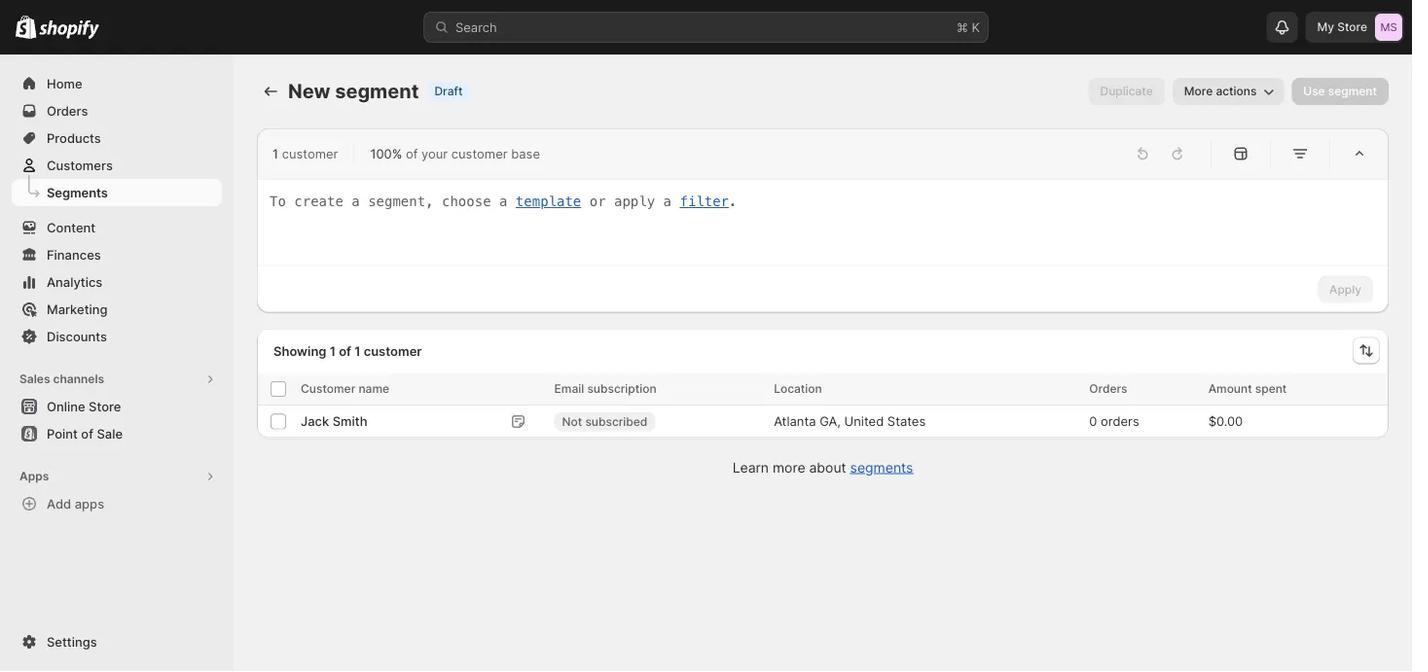 Task type: describe. For each thing, give the bounding box(es) containing it.
email
[[554, 382, 584, 396]]

⌘ k
[[957, 19, 980, 35]]

3 a from the left
[[664, 194, 672, 210]]

customers
[[47, 158, 113, 173]]

apps button
[[12, 463, 222, 491]]

settings link
[[12, 629, 222, 656]]

base
[[511, 146, 540, 161]]

customer name
[[301, 382, 390, 396]]

1 vertical spatial orders
[[1090, 382, 1128, 396]]

location
[[774, 382, 822, 396]]

customers link
[[12, 152, 222, 179]]

1 horizontal spatial of
[[339, 344, 351, 359]]

0
[[1090, 414, 1098, 429]]

duplicate
[[1101, 84, 1153, 98]]

0 horizontal spatial customer
[[282, 146, 338, 161]]

to
[[270, 194, 286, 210]]

jack smith
[[301, 414, 368, 429]]

segments
[[850, 460, 914, 476]]

smith
[[333, 414, 368, 429]]

marketing
[[47, 302, 108, 317]]

products
[[47, 130, 101, 146]]

of for sale
[[81, 426, 93, 441]]

k
[[972, 19, 980, 35]]

finances link
[[12, 241, 222, 269]]

1 horizontal spatial shopify image
[[39, 20, 100, 39]]

segment,
[[368, 194, 434, 210]]

of for your
[[406, 146, 418, 161]]

1 a from the left
[[352, 194, 360, 210]]

100% of your customer base
[[370, 146, 540, 161]]

point of sale link
[[12, 421, 222, 448]]

1 horizontal spatial 1
[[330, 344, 336, 359]]

atlanta
[[774, 414, 816, 429]]

add apps
[[47, 497, 104, 512]]

segment for new segment
[[335, 79, 419, 103]]

jack
[[301, 414, 329, 429]]

duplicate button
[[1089, 78, 1165, 105]]

subscription
[[587, 382, 657, 396]]

finances
[[47, 247, 101, 262]]

marketing link
[[12, 296, 222, 323]]

home
[[47, 76, 82, 91]]

content
[[47, 220, 96, 235]]

sales channels
[[19, 372, 104, 386]]

use
[[1304, 84, 1326, 98]]

undo image
[[1133, 144, 1153, 164]]

your
[[422, 146, 448, 161]]

segments link
[[12, 179, 222, 206]]

use segment
[[1304, 84, 1378, 98]]

atlanta ga, united states
[[774, 414, 926, 429]]

amount spent
[[1209, 382, 1287, 396]]

sales
[[19, 372, 50, 386]]

more actions
[[1185, 84, 1257, 98]]

states
[[888, 414, 926, 429]]

online
[[47, 399, 85, 414]]

template button
[[516, 192, 581, 212]]

point of sale button
[[0, 421, 234, 448]]

To create a segment, choose a template or apply a filter. text field
[[270, 192, 1377, 254]]

template
[[516, 194, 581, 210]]

spent
[[1256, 382, 1287, 396]]

sale
[[97, 426, 123, 441]]

analytics link
[[12, 269, 222, 296]]

choose
[[442, 194, 491, 210]]

sales channels button
[[12, 366, 222, 393]]

apps
[[75, 497, 104, 512]]

segments link
[[850, 460, 914, 476]]

0 orders
[[1090, 414, 1140, 429]]

.
[[729, 194, 737, 210]]

showing 1 of 1 customer
[[274, 344, 422, 359]]

online store
[[47, 399, 121, 414]]

online store link
[[12, 393, 222, 421]]

analytics
[[47, 275, 103, 290]]

filter button
[[680, 192, 729, 212]]

2 horizontal spatial 1
[[355, 344, 361, 359]]

create
[[294, 194, 344, 210]]

apply
[[1330, 283, 1362, 297]]

amount
[[1209, 382, 1253, 396]]

showing
[[274, 344, 327, 359]]

not
[[562, 415, 582, 429]]

2 a from the left
[[499, 194, 508, 210]]

redo image
[[1168, 144, 1188, 164]]



Task type: vqa. For each thing, say whether or not it's contained in the screenshot.
ONLINE STORE button
yes



Task type: locate. For each thing, give the bounding box(es) containing it.
1 up to
[[273, 146, 278, 161]]

products link
[[12, 125, 222, 152]]

segment
[[335, 79, 419, 103], [1329, 84, 1378, 98]]

1
[[273, 146, 278, 161], [330, 344, 336, 359], [355, 344, 361, 359]]

online store button
[[0, 393, 234, 421]]

filter
[[680, 194, 729, 210]]

a right create
[[352, 194, 360, 210]]

point
[[47, 426, 78, 441]]

actions
[[1216, 84, 1257, 98]]

email subscription
[[554, 382, 657, 396]]

my store image
[[1376, 14, 1403, 41]]

store
[[1338, 20, 1368, 34], [89, 399, 121, 414]]

of inside "button"
[[81, 426, 93, 441]]

1 customer
[[273, 146, 338, 161]]

segment inside button
[[1329, 84, 1378, 98]]

0 horizontal spatial 1
[[273, 146, 278, 161]]

0 vertical spatial orders
[[47, 103, 88, 118]]

1 horizontal spatial a
[[499, 194, 508, 210]]

orders
[[1101, 414, 1140, 429]]

segment right use
[[1329, 84, 1378, 98]]

channels
[[53, 372, 104, 386]]

100%
[[370, 146, 402, 161]]

1 up customer name at left bottom
[[355, 344, 361, 359]]

store right my
[[1338, 20, 1368, 34]]

store inside button
[[89, 399, 121, 414]]

point of sale
[[47, 426, 123, 441]]

name
[[359, 382, 390, 396]]

orders down the home
[[47, 103, 88, 118]]

1 horizontal spatial segment
[[1329, 84, 1378, 98]]

0 horizontal spatial segment
[[335, 79, 419, 103]]

learn more about segments
[[733, 460, 914, 476]]

a
[[352, 194, 360, 210], [499, 194, 508, 210], [664, 194, 672, 210]]

1 horizontal spatial orders
[[1090, 382, 1128, 396]]

2 horizontal spatial a
[[664, 194, 672, 210]]

segment for use segment
[[1329, 84, 1378, 98]]

add apps button
[[12, 491, 222, 518]]

0 vertical spatial of
[[406, 146, 418, 161]]

use segment button
[[1292, 78, 1389, 105]]

segments
[[47, 185, 108, 200]]

0 horizontal spatial store
[[89, 399, 121, 414]]

1 horizontal spatial store
[[1338, 20, 1368, 34]]

new
[[288, 79, 331, 103]]

new segment
[[288, 79, 419, 103]]

ga,
[[820, 414, 841, 429]]

to create a segment, choose a template or apply a filter .
[[270, 194, 737, 210]]

add
[[47, 497, 71, 512]]

orders inside 'orders' link
[[47, 103, 88, 118]]

settings
[[47, 635, 97, 650]]

orders up 0 orders
[[1090, 382, 1128, 396]]

$0.00
[[1209, 414, 1243, 429]]

customer up name
[[364, 344, 422, 359]]

a right apply
[[664, 194, 672, 210]]

a right "choose"
[[499, 194, 508, 210]]

⌘
[[957, 19, 969, 35]]

alert
[[257, 266, 288, 313]]

of left the sale
[[81, 426, 93, 441]]

orders
[[47, 103, 88, 118], [1090, 382, 1128, 396]]

about
[[809, 460, 847, 476]]

of left your
[[406, 146, 418, 161]]

apps
[[19, 470, 49, 484]]

of
[[406, 146, 418, 161], [339, 344, 351, 359], [81, 426, 93, 441]]

orders link
[[12, 97, 222, 125]]

customer right your
[[452, 146, 508, 161]]

1 vertical spatial of
[[339, 344, 351, 359]]

0 horizontal spatial orders
[[47, 103, 88, 118]]

or
[[590, 194, 606, 210]]

apply
[[614, 194, 655, 210]]

segment up 100%
[[335, 79, 419, 103]]

1 right showing
[[330, 344, 336, 359]]

apply button
[[1318, 276, 1374, 303]]

my store
[[1318, 20, 1368, 34]]

my
[[1318, 20, 1335, 34]]

learn
[[733, 460, 769, 476]]

store for online store
[[89, 399, 121, 414]]

2 vertical spatial of
[[81, 426, 93, 441]]

of up customer name at left bottom
[[339, 344, 351, 359]]

draft
[[435, 84, 463, 98]]

discounts link
[[12, 323, 222, 350]]

more
[[773, 460, 806, 476]]

store up the sale
[[89, 399, 121, 414]]

customer up create
[[282, 146, 338, 161]]

united
[[845, 414, 884, 429]]

discounts
[[47, 329, 107, 344]]

Editor field
[[270, 192, 1377, 254]]

search
[[456, 19, 497, 35]]

customer
[[301, 382, 356, 396]]

0 horizontal spatial a
[[352, 194, 360, 210]]

2 horizontal spatial of
[[406, 146, 418, 161]]

0 horizontal spatial of
[[81, 426, 93, 441]]

0 vertical spatial store
[[1338, 20, 1368, 34]]

home link
[[12, 70, 222, 97]]

shopify image
[[16, 15, 36, 39], [39, 20, 100, 39]]

customer
[[282, 146, 338, 161], [452, 146, 508, 161], [364, 344, 422, 359]]

subscribed
[[585, 415, 648, 429]]

store for my store
[[1338, 20, 1368, 34]]

not subscribed
[[562, 415, 648, 429]]

1 vertical spatial store
[[89, 399, 121, 414]]

more
[[1185, 84, 1213, 98]]

1 horizontal spatial customer
[[364, 344, 422, 359]]

2 horizontal spatial customer
[[452, 146, 508, 161]]

content link
[[12, 214, 222, 241]]

more actions button
[[1173, 78, 1284, 105]]

0 horizontal spatial shopify image
[[16, 15, 36, 39]]



